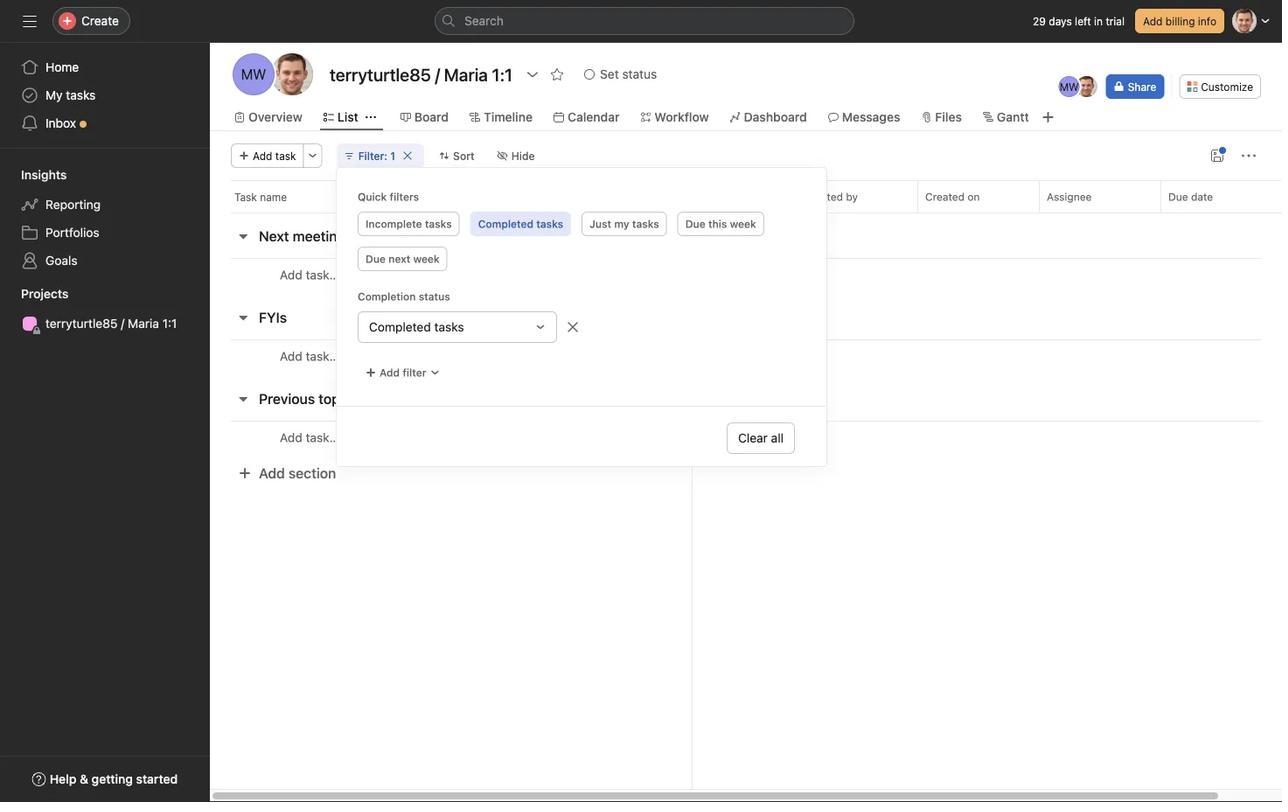 Task type: describe. For each thing, give the bounding box(es) containing it.
home link
[[10, 53, 199, 81]]

section
[[289, 465, 336, 482]]

/
[[121, 316, 125, 331]]

filter
[[403, 366, 426, 379]]

completed tasks button
[[358, 311, 557, 343]]

fyis
[[259, 309, 287, 326]]

add tab image
[[1041, 110, 1055, 124]]

quick filters
[[358, 191, 419, 203]]

board
[[414, 110, 449, 124]]

hide
[[511, 150, 535, 162]]

previous
[[259, 391, 315, 407]]

messages
[[842, 110, 900, 124]]

search list box
[[435, 7, 855, 35]]

clear
[[738, 431, 768, 445]]

completed tasks inside dropdown button
[[369, 320, 464, 334]]

on
[[968, 191, 980, 203]]

files
[[935, 110, 962, 124]]

list link
[[323, 108, 358, 127]]

add filter
[[380, 366, 426, 379]]

add to starred image
[[550, 67, 564, 81]]

2 task… from the top
[[306, 349, 339, 363]]

terryturtle85
[[45, 316, 118, 331]]

all
[[771, 431, 784, 445]]

row containing task name
[[210, 180, 1282, 213]]

add left the task
[[253, 150, 272, 162]]

add left billing
[[1143, 15, 1163, 27]]

task
[[275, 150, 296, 162]]

incomplete tasks button
[[358, 212, 460, 236]]

workflow
[[655, 110, 709, 124]]

meeting
[[293, 228, 346, 244]]

portfolios link
[[10, 219, 199, 247]]

my
[[614, 218, 629, 230]]

add task… button for topics
[[280, 428, 339, 447]]

add task… for topics
[[280, 430, 339, 445]]

portfolios
[[45, 225, 99, 240]]

assignee
[[1047, 191, 1092, 203]]

add task… for meeting
[[280, 268, 339, 282]]

add billing info button
[[1135, 9, 1225, 33]]

29
[[1033, 15, 1046, 27]]

add section button
[[231, 457, 343, 489]]

left
[[1075, 15, 1091, 27]]

previous topics button
[[259, 383, 359, 415]]

tab actions image
[[365, 112, 376, 122]]

completed tasks inside button
[[478, 218, 563, 230]]

2 add task… button from the top
[[280, 347, 339, 366]]

add task… button for meeting
[[280, 265, 339, 285]]

inbox
[[45, 116, 76, 130]]

add task… row for next meeting
[[210, 258, 1282, 291]]

2 collapse task list for this section image from the top
[[236, 311, 250, 325]]

remove image
[[566, 320, 580, 334]]

due next week button
[[358, 247, 448, 271]]

created on
[[925, 191, 980, 203]]

0 horizontal spatial tt
[[284, 66, 301, 83]]

completion status
[[358, 290, 450, 303]]

dashboard link
[[730, 108, 807, 127]]

due for due this week
[[685, 218, 706, 230]]

created for created on
[[925, 191, 965, 203]]

completed tasks group
[[358, 311, 806, 343]]

week for due next week
[[413, 253, 440, 265]]

next
[[389, 253, 411, 265]]

days
[[1049, 15, 1072, 27]]

projects button
[[0, 285, 69, 303]]

reporting link
[[10, 191, 199, 219]]

due this week button
[[678, 212, 764, 236]]

projects element
[[0, 278, 210, 341]]

filter: 1 button
[[336, 143, 424, 168]]

reporting
[[45, 197, 101, 212]]

customize
[[1201, 80, 1253, 93]]

1
[[390, 150, 395, 162]]

filter:
[[358, 150, 388, 162]]

create
[[81, 14, 119, 28]]

just
[[590, 218, 611, 230]]

calendar
[[568, 110, 620, 124]]

share button
[[1106, 74, 1164, 99]]

my
[[45, 88, 63, 102]]

status for completion status
[[419, 290, 450, 303]]

set status
[[600, 67, 657, 81]]

next
[[259, 228, 289, 244]]

insights element
[[0, 159, 210, 278]]

topics
[[319, 391, 359, 407]]

terryturtle85 / maria 1:1 link
[[10, 310, 199, 338]]

search button
[[435, 7, 855, 35]]

2 add task… from the top
[[280, 349, 339, 363]]

add down the next meeting button
[[280, 268, 302, 282]]

files link
[[921, 108, 962, 127]]

by
[[846, 191, 858, 203]]

completed tasks button
[[470, 212, 571, 236]]

created by
[[804, 191, 858, 203]]

insights button
[[0, 166, 67, 184]]

next meeting button
[[259, 220, 346, 252]]

billing
[[1166, 15, 1195, 27]]

info
[[1198, 15, 1217, 27]]

help
[[50, 772, 76, 786]]

projects
[[21, 286, 69, 301]]

add down the fyis
[[280, 349, 302, 363]]

tasks inside dropdown button
[[434, 320, 464, 334]]

this
[[708, 218, 727, 230]]

timeline
[[484, 110, 533, 124]]



Task type: vqa. For each thing, say whether or not it's contained in the screenshot.
the middle Completed checkbox
no



Task type: locate. For each thing, give the bounding box(es) containing it.
week inside button
[[413, 253, 440, 265]]

add task… down more section actions 'icon'
[[280, 349, 339, 363]]

task…
[[306, 268, 339, 282], [306, 349, 339, 363], [306, 430, 339, 445]]

workflow link
[[641, 108, 709, 127]]

0 horizontal spatial completed
[[369, 320, 431, 334]]

created
[[804, 191, 843, 203], [925, 191, 965, 203]]

add task… up the section
[[280, 430, 339, 445]]

1 add task… row from the top
[[210, 258, 1282, 291]]

started
[[136, 772, 178, 786]]

1 vertical spatial add task…
[[280, 349, 339, 363]]

add task… down the next meeting button
[[280, 268, 339, 282]]

incomplete
[[366, 218, 422, 230]]

due
[[1169, 191, 1188, 203], [685, 218, 706, 230], [366, 253, 386, 265]]

1 vertical spatial add task… row
[[210, 339, 1282, 373]]

add task… row
[[210, 258, 1282, 291], [210, 339, 1282, 373], [210, 421, 1282, 454]]

add filter button
[[358, 360, 448, 385]]

0 horizontal spatial created
[[804, 191, 843, 203]]

add inside popup button
[[380, 366, 400, 379]]

due inside button
[[685, 218, 706, 230]]

2 add task… row from the top
[[210, 339, 1282, 373]]

29 days left in trial
[[1033, 15, 1125, 27]]

collapse task list for this section image left next on the left
[[236, 229, 250, 243]]

collapse task list for this section image left fyis button
[[236, 311, 250, 325]]

due this week
[[685, 218, 756, 230]]

help & getting started
[[50, 772, 178, 786]]

1 created from the left
[[804, 191, 843, 203]]

0 vertical spatial add task… button
[[280, 265, 339, 285]]

1 horizontal spatial completed tasks
[[478, 218, 563, 230]]

global element
[[0, 43, 210, 148]]

0 horizontal spatial completed tasks
[[369, 320, 464, 334]]

task… for topics
[[306, 430, 339, 445]]

overview link
[[234, 108, 302, 127]]

hide sidebar image
[[23, 14, 37, 28]]

1 add task… from the top
[[280, 268, 339, 282]]

status inside popup button
[[622, 67, 657, 81]]

week for due this week
[[730, 218, 756, 230]]

1 vertical spatial week
[[413, 253, 440, 265]]

add left the section
[[259, 465, 285, 482]]

more section actions image
[[320, 311, 334, 325]]

task
[[234, 191, 257, 203]]

1 horizontal spatial created
[[925, 191, 965, 203]]

help & getting started button
[[21, 764, 189, 795]]

2 vertical spatial task…
[[306, 430, 339, 445]]

gantt
[[997, 110, 1029, 124]]

overview
[[248, 110, 302, 124]]

3 task… from the top
[[306, 430, 339, 445]]

my tasks
[[45, 88, 96, 102]]

messages link
[[828, 108, 900, 127]]

board link
[[400, 108, 449, 127]]

search
[[464, 14, 504, 28]]

more actions image
[[1242, 149, 1256, 163], [308, 150, 318, 161]]

1 collapse task list for this section image from the top
[[236, 229, 250, 243]]

week right this
[[730, 218, 756, 230]]

row
[[210, 180, 1282, 213], [231, 212, 1282, 213]]

0 vertical spatial collapse task list for this section image
[[236, 229, 250, 243]]

0 vertical spatial task…
[[306, 268, 339, 282]]

add section
[[259, 465, 336, 482]]

tasks inside "global" element
[[66, 88, 96, 102]]

dashboard
[[744, 110, 807, 124]]

created for created by
[[804, 191, 843, 203]]

add task… button up the section
[[280, 428, 339, 447]]

1 horizontal spatial completed
[[478, 218, 534, 230]]

0 horizontal spatial week
[[413, 253, 440, 265]]

collapse task list for this section image
[[236, 229, 250, 243], [236, 311, 250, 325]]

tasks inside 'button'
[[632, 218, 659, 230]]

0 horizontal spatial more actions image
[[308, 150, 318, 161]]

1 vertical spatial add task… button
[[280, 347, 339, 366]]

quick
[[358, 191, 387, 203]]

add task… button
[[280, 265, 339, 285], [280, 347, 339, 366], [280, 428, 339, 447]]

0 vertical spatial status
[[622, 67, 657, 81]]

goals link
[[10, 247, 199, 275]]

3 add task… row from the top
[[210, 421, 1282, 454]]

0 horizontal spatial mw
[[241, 66, 266, 83]]

due for due next week
[[366, 253, 386, 265]]

getting
[[92, 772, 133, 786]]

created left by
[[804, 191, 843, 203]]

create button
[[52, 7, 130, 35]]

previous topics
[[259, 391, 359, 407]]

3 add task… button from the top
[[280, 428, 339, 447]]

add up add section button
[[280, 430, 302, 445]]

status
[[622, 67, 657, 81], [419, 290, 450, 303]]

1 horizontal spatial tt
[[1080, 80, 1094, 93]]

due left this
[[685, 218, 706, 230]]

hide button
[[490, 143, 543, 168]]

1 vertical spatial collapse task list for this section image
[[236, 311, 250, 325]]

0 vertical spatial week
[[730, 218, 756, 230]]

sort button
[[431, 143, 483, 168]]

insights
[[21, 168, 67, 182]]

0 horizontal spatial status
[[419, 290, 450, 303]]

clear all button
[[727, 422, 795, 454]]

status for set status
[[622, 67, 657, 81]]

sort
[[453, 150, 475, 162]]

filter: 1
[[358, 150, 395, 162]]

set
[[600, 67, 619, 81]]

0 vertical spatial add task…
[[280, 268, 339, 282]]

clear image
[[402, 150, 413, 161]]

1 vertical spatial completed
[[369, 320, 431, 334]]

2 vertical spatial add task… button
[[280, 428, 339, 447]]

maria
[[128, 316, 159, 331]]

2 vertical spatial add task… row
[[210, 421, 1282, 454]]

completed down completion status
[[369, 320, 431, 334]]

week right next
[[413, 253, 440, 265]]

inbox link
[[10, 109, 199, 137]]

terryturtle85 / maria 1:1
[[45, 316, 177, 331]]

completed inside dropdown button
[[369, 320, 431, 334]]

add task… button down the next meeting button
[[280, 265, 339, 285]]

task name
[[234, 191, 287, 203]]

timeline link
[[470, 108, 533, 127]]

collapse task list for this section image
[[236, 392, 250, 406]]

1 vertical spatial due
[[685, 218, 706, 230]]

due inside button
[[366, 253, 386, 265]]

0 vertical spatial completed tasks
[[478, 218, 563, 230]]

1 horizontal spatial more actions image
[[1242, 149, 1256, 163]]

task… for meeting
[[306, 268, 339, 282]]

created left on
[[925, 191, 965, 203]]

1 vertical spatial status
[[419, 290, 450, 303]]

2 horizontal spatial due
[[1169, 191, 1188, 203]]

customize button
[[1179, 74, 1261, 99]]

1 horizontal spatial due
[[685, 218, 706, 230]]

trial
[[1106, 15, 1125, 27]]

completed tasks
[[478, 218, 563, 230], [369, 320, 464, 334]]

0 horizontal spatial due
[[366, 253, 386, 265]]

status right set
[[622, 67, 657, 81]]

set status button
[[577, 62, 665, 87]]

filters
[[390, 191, 419, 203]]

status up completed tasks dropdown button
[[419, 290, 450, 303]]

tt up overview
[[284, 66, 301, 83]]

0 vertical spatial completed
[[478, 218, 534, 230]]

gantt link
[[983, 108, 1029, 127]]

1 horizontal spatial mw
[[1060, 80, 1079, 93]]

goals
[[45, 253, 77, 268]]

1 vertical spatial completed tasks
[[369, 320, 464, 334]]

2 created from the left
[[925, 191, 965, 203]]

more actions image right the task
[[308, 150, 318, 161]]

task… down the meeting
[[306, 268, 339, 282]]

2 vertical spatial due
[[366, 253, 386, 265]]

more actions image right save options icon
[[1242, 149, 1256, 163]]

add task… row for previous topics
[[210, 421, 1282, 454]]

tasks
[[66, 88, 96, 102], [425, 218, 452, 230], [536, 218, 563, 230], [632, 218, 659, 230], [434, 320, 464, 334]]

3 add task… from the top
[[280, 430, 339, 445]]

1 horizontal spatial week
[[730, 218, 756, 230]]

week
[[730, 218, 756, 230], [413, 253, 440, 265]]

mw left 'share' button
[[1060, 80, 1079, 93]]

save options image
[[1211, 149, 1225, 163]]

0 vertical spatial add task… row
[[210, 258, 1282, 291]]

completed tasks down completion status
[[369, 320, 464, 334]]

mw
[[241, 66, 266, 83], [1060, 80, 1079, 93]]

list
[[337, 110, 358, 124]]

completed inside button
[[478, 218, 534, 230]]

None text field
[[325, 59, 517, 90]]

add
[[1143, 15, 1163, 27], [253, 150, 272, 162], [280, 268, 302, 282], [280, 349, 302, 363], [380, 366, 400, 379], [280, 430, 302, 445], [259, 465, 285, 482]]

add task… button up previous topics
[[280, 347, 339, 366]]

calendar link
[[554, 108, 620, 127]]

1 horizontal spatial status
[[622, 67, 657, 81]]

clear all
[[738, 431, 784, 445]]

add left filter
[[380, 366, 400, 379]]

in
[[1094, 15, 1103, 27]]

home
[[45, 60, 79, 74]]

mw up overview link
[[241, 66, 266, 83]]

task… down more section actions 'icon'
[[306, 349, 339, 363]]

0 vertical spatial due
[[1169, 191, 1188, 203]]

add task
[[253, 150, 296, 162]]

due date
[[1169, 191, 1213, 203]]

due for due date
[[1169, 191, 1188, 203]]

due left 'date'
[[1169, 191, 1188, 203]]

1 task… from the top
[[306, 268, 339, 282]]

show options image
[[526, 67, 540, 81]]

fyis button
[[259, 302, 287, 333]]

add task button
[[231, 143, 304, 168]]

due left next
[[366, 253, 386, 265]]

tt left 'share' button
[[1080, 80, 1094, 93]]

completion
[[358, 290, 416, 303]]

completed tasks down hide
[[478, 218, 563, 230]]

2 vertical spatial add task…
[[280, 430, 339, 445]]

1 vertical spatial task…
[[306, 349, 339, 363]]

week inside button
[[730, 218, 756, 230]]

1 add task… button from the top
[[280, 265, 339, 285]]

task… up the section
[[306, 430, 339, 445]]

completed down 'hide' "dropdown button"
[[478, 218, 534, 230]]

share
[[1128, 80, 1157, 93]]

1:1
[[162, 316, 177, 331]]

&
[[80, 772, 88, 786]]



